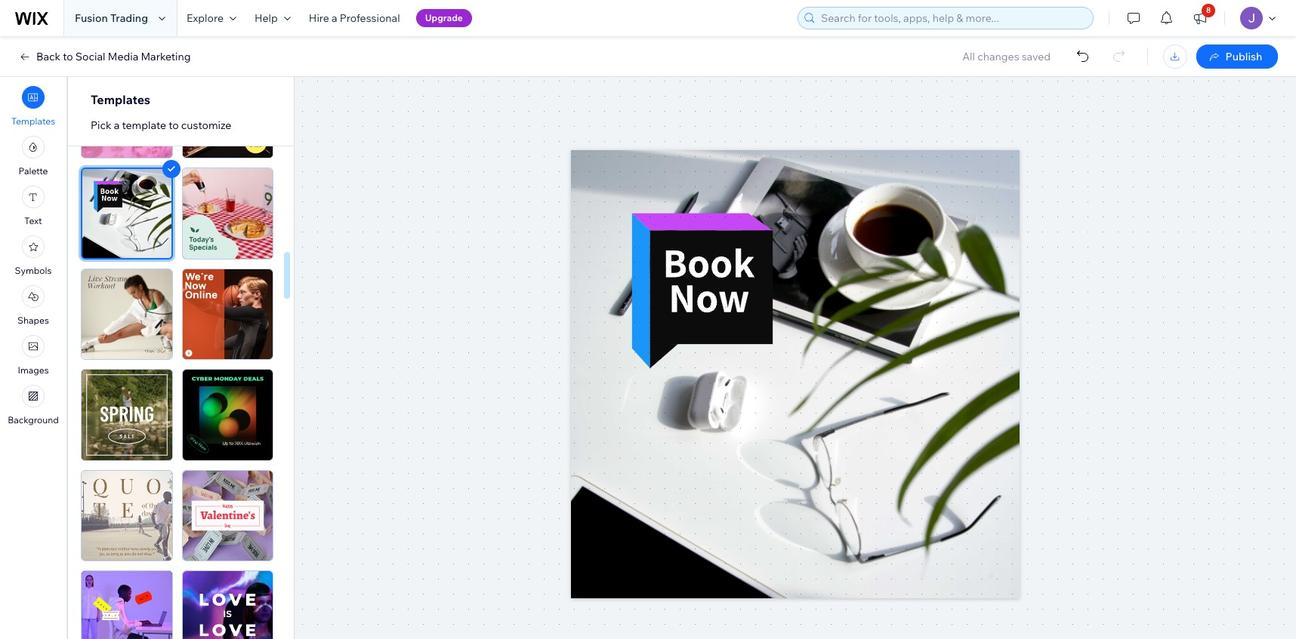 Task type: vqa. For each thing, say whether or not it's contained in the screenshot.
a to the right
yes



Task type: describe. For each thing, give the bounding box(es) containing it.
8
[[1207, 5, 1211, 15]]

saved
[[1022, 50, 1051, 63]]

media
[[108, 50, 138, 63]]

palette button
[[18, 136, 48, 177]]

background button
[[8, 385, 59, 426]]

template
[[122, 119, 166, 132]]

all changes saved
[[963, 50, 1051, 63]]

hire
[[309, 11, 329, 25]]

palette
[[18, 165, 48, 177]]

back
[[36, 50, 61, 63]]

Search for tools, apps, help & more... field
[[817, 8, 1089, 29]]

back to social media marketing button
[[18, 50, 191, 63]]

upgrade
[[425, 12, 463, 23]]

help
[[255, 11, 278, 25]]

customize
[[181, 119, 232, 132]]

text
[[24, 215, 42, 227]]

symbols
[[15, 265, 52, 277]]

images button
[[18, 335, 49, 376]]



Task type: locate. For each thing, give the bounding box(es) containing it.
templates
[[91, 92, 150, 107], [11, 116, 55, 127]]

explore
[[187, 11, 224, 25]]

publish button
[[1197, 45, 1278, 69]]

a
[[332, 11, 337, 25], [114, 119, 120, 132]]

to right the template
[[169, 119, 179, 132]]

upgrade button
[[416, 9, 472, 27]]

1 horizontal spatial to
[[169, 119, 179, 132]]

text button
[[22, 186, 45, 227]]

templates up palette button
[[11, 116, 55, 127]]

1 vertical spatial a
[[114, 119, 120, 132]]

0 horizontal spatial templates
[[11, 116, 55, 127]]

templates button
[[11, 86, 55, 127]]

symbols button
[[15, 236, 52, 277]]

a inside hire a professional link
[[332, 11, 337, 25]]

a for professional
[[332, 11, 337, 25]]

0 horizontal spatial a
[[114, 119, 120, 132]]

8 button
[[1184, 0, 1217, 36]]

social
[[75, 50, 105, 63]]

publish
[[1226, 50, 1263, 63]]

a right pick
[[114, 119, 120, 132]]

to
[[63, 50, 73, 63], [169, 119, 179, 132]]

fusion trading
[[75, 11, 148, 25]]

1 horizontal spatial a
[[332, 11, 337, 25]]

0 vertical spatial to
[[63, 50, 73, 63]]

1 horizontal spatial templates
[[91, 92, 150, 107]]

0 vertical spatial templates
[[91, 92, 150, 107]]

professional
[[340, 11, 400, 25]]

back to social media marketing
[[36, 50, 191, 63]]

shapes button
[[17, 286, 49, 326]]

help button
[[246, 0, 300, 36]]

shapes
[[17, 315, 49, 326]]

0 vertical spatial a
[[332, 11, 337, 25]]

hire a professional link
[[300, 0, 409, 36]]

pick
[[91, 119, 111, 132]]

all
[[963, 50, 975, 63]]

menu containing templates
[[0, 82, 66, 431]]

fusion
[[75, 11, 108, 25]]

changes
[[978, 50, 1020, 63]]

menu
[[0, 82, 66, 431]]

a for template
[[114, 119, 120, 132]]

images
[[18, 365, 49, 376]]

pick a template to customize
[[91, 119, 232, 132]]

0 horizontal spatial to
[[63, 50, 73, 63]]

trading
[[110, 11, 148, 25]]

background
[[8, 415, 59, 426]]

to right back
[[63, 50, 73, 63]]

templates up pick
[[91, 92, 150, 107]]

1 vertical spatial to
[[169, 119, 179, 132]]

marketing
[[141, 50, 191, 63]]

1 vertical spatial templates
[[11, 116, 55, 127]]

a right hire
[[332, 11, 337, 25]]

hire a professional
[[309, 11, 400, 25]]



